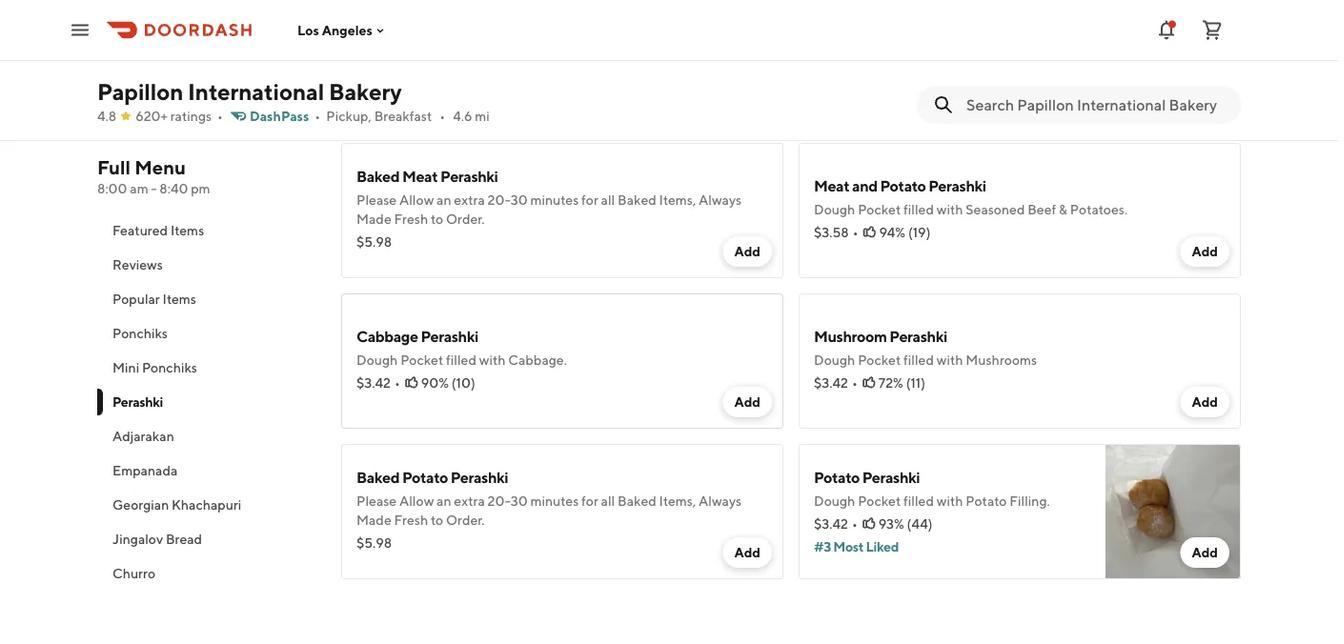Task type: vqa. For each thing, say whether or not it's contained in the screenshot.
Allow
yes



Task type: describe. For each thing, give the bounding box(es) containing it.
menu
[[135, 156, 186, 179]]

order. for potato
[[446, 513, 485, 528]]

potato up most
[[814, 469, 860, 487]]

items for popular items
[[163, 291, 196, 307]]

baked meat perashki please allow an extra 20-30 minutes for all baked items, always made fresh to order. $5.98 add
[[357, 167, 761, 259]]

meat inside baked meat perashki please allow an extra 20-30 minutes for all baked items, always made fresh to order. $5.98 add
[[402, 167, 438, 185]]

minutes for baked potato perashki
[[531, 494, 579, 509]]

pizza perashki dough pocket filled with pizza filling. $3.58 •
[[357, 26, 580, 90]]

popular
[[113, 291, 160, 307]]

perashki inside cabbage perashki dough pocket filled with cabbage.
[[421, 328, 479, 346]]

potato left filling.
[[966, 494, 1008, 509]]

• up #3 most liked
[[853, 516, 858, 532]]

all for baked potato perashki
[[601, 494, 615, 509]]

full
[[97, 156, 131, 179]]

open menu image
[[69, 19, 92, 41]]

bread
[[166, 532, 202, 547]]

baked potato perashki please allow an extra 20-30 minutes for all baked items, always made fresh to order. $5.98 add
[[357, 469, 761, 561]]

4.8
[[97, 108, 117, 124]]

add button for mushroom perashki
[[1181, 387, 1230, 418]]

pickup,
[[326, 108, 372, 124]]

ponchiks inside button
[[142, 360, 197, 376]]

dough for pizza
[[357, 51, 398, 67]]

• left 4.6
[[440, 108, 446, 124]]

georgian
[[113, 497, 169, 513]]

order. for meat
[[446, 211, 485, 227]]

$3.42 up #3 in the bottom right of the page
[[814, 516, 849, 532]]

meat inside meat and potato perashki dough pocket filled with seasoned beef & potatoes.
[[814, 177, 850, 195]]

dough for mushroom
[[814, 352, 856, 368]]

to for meat
[[431, 211, 444, 227]]

mini ponchiks button
[[97, 351, 319, 385]]

-
[[151, 181, 157, 196]]

filling.
[[543, 51, 580, 67]]

(44)
[[908, 516, 933, 532]]

dough inside meat and potato perashki dough pocket filled with seasoned beef & potatoes.
[[814, 202, 856, 217]]

dough inside dough pockets filled with hot dogs 100% (6) add
[[814, 51, 856, 67]]

los angeles
[[298, 22, 373, 38]]

pocket for pizza perashki
[[401, 51, 444, 67]]

93% (44)
[[879, 516, 933, 532]]

potatoes.
[[1071, 202, 1128, 217]]

pickup, breakfast • 4.6 mi
[[326, 108, 490, 124]]

$3.58 inside pizza perashki dough pocket filled with pizza filling. $3.58 •
[[357, 74, 392, 90]]

potato perashki dough pocket filled with potato filling.
[[814, 469, 1051, 509]]

#3 most liked
[[814, 539, 899, 555]]

with inside meat and potato perashki dough pocket filled with seasoned beef & potatoes.
[[937, 202, 964, 217]]

add button for baked potato perashki
[[723, 538, 772, 568]]

dashpass •
[[250, 108, 321, 124]]

add button for meat and potato perashki
[[1181, 237, 1230, 267]]

with for pizza
[[480, 51, 506, 67]]

featured items button
[[97, 214, 319, 248]]

items, for baked meat perashki
[[660, 192, 696, 208]]

with inside dough pockets filled with hot dogs 100% (6) add
[[943, 51, 970, 67]]

$3.42 • for mushroom
[[814, 375, 858, 391]]

featured
[[113, 223, 168, 238]]

jingalov
[[113, 532, 163, 547]]

72% (11)
[[879, 375, 926, 391]]

beef
[[1028, 202, 1057, 217]]

full menu 8:00 am - 8:40 pm
[[97, 156, 210, 196]]

popular items button
[[97, 282, 319, 317]]

ponchiks inside 'button'
[[113, 326, 168, 341]]

&
[[1060, 202, 1068, 217]]

fresh for meat
[[394, 211, 428, 227]]

reviews button
[[97, 248, 319, 282]]

hot
[[972, 51, 995, 67]]

featured items
[[113, 223, 204, 238]]

8:40
[[160, 181, 188, 196]]

(11)
[[907, 375, 926, 391]]

add inside dough pockets filled with hot dogs 100% (6) add
[[1192, 93, 1219, 109]]

90%
[[421, 375, 449, 391]]

to for potato
[[431, 513, 444, 528]]

reviews
[[113, 257, 163, 273]]

with for cabbage
[[480, 352, 506, 368]]

$5.98 for baked potato perashki
[[357, 535, 392, 551]]

angeles
[[322, 22, 373, 38]]

mini
[[113, 360, 139, 376]]

allow for potato
[[400, 494, 434, 509]]

empanada button
[[97, 454, 319, 488]]

perashki inside baked potato perashki please allow an extra 20-30 minutes for all baked items, always made fresh to order. $5.98 add
[[451, 469, 509, 487]]

perashki inside potato perashki dough pocket filled with potato filling.
[[863, 469, 921, 487]]

seasoned
[[966, 202, 1026, 217]]

mushroom perashki dough pocket filled with mushrooms
[[814, 328, 1038, 368]]

churro
[[113, 566, 155, 582]]

$3.58 •
[[814, 225, 859, 240]]

• inside pizza perashki dough pocket filled with pizza filling. $3.58 •
[[395, 74, 401, 90]]

an for potato
[[437, 494, 452, 509]]

20- for baked potato perashki
[[488, 494, 511, 509]]

100%
[[879, 74, 913, 90]]

breakfast
[[374, 108, 432, 124]]

cabbage.
[[509, 352, 567, 368]]

8:00
[[97, 181, 127, 196]]

dough pockets filled with hot dogs 100% (6) add
[[814, 51, 1219, 109]]

pm
[[191, 181, 210, 196]]

filled inside meat and potato perashki dough pocket filled with seasoned beef & potatoes.
[[904, 202, 935, 217]]

dogs
[[998, 51, 1029, 67]]

potato inside meat and potato perashki dough pocket filled with seasoned beef & potatoes.
[[881, 177, 926, 195]]

mini ponchiks
[[113, 360, 197, 376]]

pockets
[[858, 51, 907, 67]]

• left 72% at right bottom
[[853, 375, 858, 391]]

72%
[[879, 375, 904, 391]]

papillon international bakery
[[97, 78, 402, 105]]

• right ratings
[[218, 108, 223, 124]]

empanada
[[113, 463, 178, 479]]

adjarakan button
[[97, 420, 319, 454]]

pocket inside meat and potato perashki dough pocket filled with seasoned beef & potatoes.
[[858, 202, 901, 217]]



Task type: locate. For each thing, give the bounding box(es) containing it.
most
[[834, 539, 864, 555]]

items, inside baked potato perashki please allow an extra 20-30 minutes for all baked items, always made fresh to order. $5.98 add
[[660, 494, 696, 509]]

filled for mushroom
[[904, 352, 935, 368]]

always
[[699, 192, 742, 208], [699, 494, 742, 509]]

1 always from the top
[[699, 192, 742, 208]]

allow
[[400, 192, 434, 208], [400, 494, 434, 509]]

filled up (10)
[[446, 352, 477, 368]]

mushroom
[[814, 328, 887, 346]]

1 vertical spatial 30
[[511, 494, 528, 509]]

minutes
[[531, 192, 579, 208], [531, 494, 579, 509]]

pizza up bakery on the top left
[[357, 26, 393, 44]]

dough down cabbage
[[357, 352, 398, 368]]

order. inside baked meat perashki please allow an extra 20-30 minutes for all baked items, always made fresh to order. $5.98 add
[[446, 211, 485, 227]]

30 for baked potato perashki
[[511, 494, 528, 509]]

30 inside baked meat perashki please allow an extra 20-30 minutes for all baked items, always made fresh to order. $5.98 add
[[511, 192, 528, 208]]

dough
[[357, 51, 398, 67], [814, 51, 856, 67], [814, 202, 856, 217], [357, 352, 398, 368], [814, 352, 856, 368], [814, 494, 856, 509]]

0 horizontal spatial pizza
[[357, 26, 393, 44]]

0 vertical spatial made
[[357, 211, 392, 227]]

potato perashki image
[[1106, 444, 1242, 580]]

1 vertical spatial allow
[[400, 494, 434, 509]]

an
[[437, 192, 452, 208], [437, 494, 452, 509]]

1 please from the top
[[357, 192, 397, 208]]

add button
[[1181, 86, 1230, 116], [723, 237, 772, 267], [1181, 237, 1230, 267], [723, 387, 772, 418], [1181, 387, 1230, 418], [723, 538, 772, 568], [1181, 538, 1230, 568]]

items, inside baked meat perashki please allow an extra 20-30 minutes for all baked items, always made fresh to order. $5.98 add
[[660, 192, 696, 208]]

all inside baked potato perashki please allow an extra 20-30 minutes for all baked items, always made fresh to order. $5.98 add
[[601, 494, 615, 509]]

extra inside baked meat perashki please allow an extra 20-30 minutes for all baked items, always made fresh to order. $5.98 add
[[454, 192, 485, 208]]

94% (19)
[[880, 225, 931, 240]]

$3.58 left 94%
[[814, 225, 849, 240]]

1 vertical spatial please
[[357, 494, 397, 509]]

0 vertical spatial ponchiks
[[113, 326, 168, 341]]

93%
[[879, 516, 905, 532]]

0 vertical spatial to
[[431, 211, 444, 227]]

dough for cabbage
[[357, 352, 398, 368]]

georgian khachapuri button
[[97, 488, 319, 523]]

dashpass
[[250, 108, 309, 124]]

1 vertical spatial ponchiks
[[142, 360, 197, 376]]

0 vertical spatial minutes
[[531, 192, 579, 208]]

filled up '(44)'
[[904, 494, 935, 509]]

with left hot
[[943, 51, 970, 67]]

1 minutes from the top
[[531, 192, 579, 208]]

made inside baked potato perashki please allow an extra 20-30 minutes for all baked items, always made fresh to order. $5.98 add
[[357, 513, 392, 528]]

1 vertical spatial to
[[431, 513, 444, 528]]

filled up (19)
[[904, 202, 935, 217]]

filled up (6)
[[910, 51, 940, 67]]

extra
[[454, 192, 485, 208], [454, 494, 485, 509]]

pocket up pickup, breakfast • 4.6 mi
[[401, 51, 444, 67]]

0 items, open order cart image
[[1202, 19, 1225, 41]]

filled up (11)
[[904, 352, 935, 368]]

dough inside potato perashki dough pocket filled with potato filling.
[[814, 494, 856, 509]]

1 vertical spatial fresh
[[394, 513, 428, 528]]

ponchiks button
[[97, 317, 319, 351]]

dough left pockets
[[814, 51, 856, 67]]

2 all from the top
[[601, 494, 615, 509]]

always inside baked meat perashki please allow an extra 20-30 minutes for all baked items, always made fresh to order. $5.98 add
[[699, 192, 742, 208]]

(19)
[[909, 225, 931, 240]]

pocket inside cabbage perashki dough pocket filled with cabbage.
[[401, 352, 444, 368]]

pocket up 93%
[[858, 494, 901, 509]]

20- inside baked meat perashki please allow an extra 20-30 minutes for all baked items, always made fresh to order. $5.98 add
[[488, 192, 511, 208]]

filled inside potato perashki dough pocket filled with potato filling.
[[904, 494, 935, 509]]

with inside pizza perashki dough pocket filled with pizza filling. $3.58 •
[[480, 51, 506, 67]]

2 to from the top
[[431, 513, 444, 528]]

94%
[[880, 225, 906, 240]]

dough inside pizza perashki dough pocket filled with pizza filling. $3.58 •
[[357, 51, 398, 67]]

$3.42 • for cabbage
[[357, 375, 400, 391]]

filled for potato
[[904, 494, 935, 509]]

1 30 from the top
[[511, 192, 528, 208]]

0 vertical spatial 20-
[[488, 192, 511, 208]]

20- for baked meat perashki
[[488, 192, 511, 208]]

for inside baked meat perashki please allow an extra 20-30 minutes for all baked items, always made fresh to order. $5.98 add
[[582, 192, 599, 208]]

2 order. from the top
[[446, 513, 485, 528]]

liked
[[866, 539, 899, 555]]

1 extra from the top
[[454, 192, 485, 208]]

$3.42 for mushroom
[[814, 375, 849, 391]]

30
[[511, 192, 528, 208], [511, 494, 528, 509]]

pocket inside pizza perashki dough pocket filled with pizza filling. $3.58 •
[[401, 51, 444, 67]]

dough up bakery on the top left
[[357, 51, 398, 67]]

90% (10)
[[421, 375, 476, 391]]

2 please from the top
[[357, 494, 397, 509]]

perashki inside pizza perashki dough pocket filled with pizza filling. $3.58 •
[[395, 26, 453, 44]]

with inside mushroom perashki dough pocket filled with mushrooms
[[937, 352, 964, 368]]

1 made from the top
[[357, 211, 392, 227]]

add inside baked potato perashki please allow an extra 20-30 minutes for all baked items, always made fresh to order. $5.98 add
[[735, 545, 761, 561]]

(6)
[[916, 74, 933, 90]]

0 vertical spatial allow
[[400, 192, 434, 208]]

1 fresh from the top
[[394, 211, 428, 227]]

$3.42
[[357, 375, 391, 391], [814, 375, 849, 391], [814, 516, 849, 532]]

meat
[[402, 167, 438, 185], [814, 177, 850, 195]]

1 $5.98 from the top
[[357, 234, 392, 250]]

2 20- from the top
[[488, 494, 511, 509]]

2 extra from the top
[[454, 494, 485, 509]]

30 inside baked potato perashki please allow an extra 20-30 minutes for all baked items, always made fresh to order. $5.98 add
[[511, 494, 528, 509]]

1 order. from the top
[[446, 211, 485, 227]]

2 an from the top
[[437, 494, 452, 509]]

potato
[[881, 177, 926, 195], [402, 469, 448, 487], [814, 469, 860, 487], [966, 494, 1008, 509]]

cabbage
[[357, 328, 418, 346]]

1 vertical spatial order.
[[446, 513, 485, 528]]

allow inside baked potato perashki please allow an extra 20-30 minutes for all baked items, always made fresh to order. $5.98 add
[[400, 494, 434, 509]]

mi
[[475, 108, 490, 124]]

please for baked meat perashki
[[357, 192, 397, 208]]

for
[[582, 192, 599, 208], [582, 494, 599, 509]]

churro button
[[97, 557, 319, 591]]

pocket for cabbage perashki
[[401, 352, 444, 368]]

620+
[[136, 108, 168, 124]]

with
[[480, 51, 506, 67], [943, 51, 970, 67], [937, 202, 964, 217], [480, 352, 506, 368], [937, 352, 964, 368], [937, 494, 964, 509]]

with left seasoned
[[937, 202, 964, 217]]

pocket up 72% at right bottom
[[858, 352, 901, 368]]

0 vertical spatial for
[[582, 192, 599, 208]]

filled for pizza
[[446, 51, 477, 67]]

items for featured items
[[171, 223, 204, 238]]

1 vertical spatial all
[[601, 494, 615, 509]]

filled up 4.6
[[446, 51, 477, 67]]

#3
[[814, 539, 832, 555]]

$3.42 down cabbage
[[357, 375, 391, 391]]

los
[[298, 22, 319, 38]]

0 vertical spatial items
[[171, 223, 204, 238]]

allow for meat
[[400, 192, 434, 208]]

2 30 from the top
[[511, 494, 528, 509]]

1 vertical spatial made
[[357, 513, 392, 528]]

0 horizontal spatial $3.58
[[357, 74, 392, 90]]

ponchiks down popular
[[113, 326, 168, 341]]

with left mushrooms
[[937, 352, 964, 368]]

minutes for baked meat perashki
[[531, 192, 579, 208]]

$3.42 • down cabbage
[[357, 375, 400, 391]]

an inside baked meat perashki please allow an extra 20-30 minutes for all baked items, always made fresh to order. $5.98 add
[[437, 192, 452, 208]]

for for baked potato perashki
[[582, 494, 599, 509]]

1 an from the top
[[437, 192, 452, 208]]

620+ ratings •
[[136, 108, 223, 124]]

dough down mushroom
[[814, 352, 856, 368]]

bakery
[[329, 78, 402, 105]]

1 horizontal spatial meat
[[814, 177, 850, 195]]

made
[[357, 211, 392, 227], [357, 513, 392, 528]]

items,
[[660, 192, 696, 208], [660, 494, 696, 509]]

dough inside mushroom perashki dough pocket filled with mushrooms
[[814, 352, 856, 368]]

0 vertical spatial items,
[[660, 192, 696, 208]]

filled for cabbage
[[446, 352, 477, 368]]

1 vertical spatial for
[[582, 494, 599, 509]]

0 vertical spatial pizza
[[357, 26, 393, 44]]

1 to from the top
[[431, 211, 444, 227]]

allow inside baked meat perashki please allow an extra 20-30 minutes for all baked items, always made fresh to order. $5.98 add
[[400, 192, 434, 208]]

• left pickup,
[[315, 108, 321, 124]]

georgian khachapuri
[[113, 497, 242, 513]]

to
[[431, 211, 444, 227], [431, 513, 444, 528]]

an for meat
[[437, 192, 452, 208]]

20- inside baked potato perashki please allow an extra 20-30 minutes for all baked items, always made fresh to order. $5.98 add
[[488, 494, 511, 509]]

filling.
[[1010, 494, 1051, 509]]

order.
[[446, 211, 485, 227], [446, 513, 485, 528]]

dough for potato
[[814, 494, 856, 509]]

extra for potato
[[454, 494, 485, 509]]

$3.42 down mushroom
[[814, 375, 849, 391]]

dough inside cabbage perashki dough pocket filled with cabbage.
[[357, 352, 398, 368]]

potato down the "90%" at the bottom
[[402, 469, 448, 487]]

cabbage perashki dough pocket filled with cabbage.
[[357, 328, 567, 368]]

1 vertical spatial items
[[163, 291, 196, 307]]

fresh inside baked meat perashki please allow an extra 20-30 minutes for all baked items, always made fresh to order. $5.98 add
[[394, 211, 428, 227]]

filled inside cabbage perashki dough pocket filled with cabbage.
[[446, 352, 477, 368]]

to inside baked meat perashki please allow an extra 20-30 minutes for all baked items, always made fresh to order. $5.98 add
[[431, 211, 444, 227]]

meat left the and at the right top
[[814, 177, 850, 195]]

0 vertical spatial please
[[357, 192, 397, 208]]

always inside baked potato perashki please allow an extra 20-30 minutes for all baked items, always made fresh to order. $5.98 add
[[699, 494, 742, 509]]

ponchiks right mini
[[142, 360, 197, 376]]

dough up #3 in the bottom right of the page
[[814, 494, 856, 509]]

please for baked potato perashki
[[357, 494, 397, 509]]

with up mi
[[480, 51, 506, 67]]

items, for baked potato perashki
[[660, 494, 696, 509]]

please inside baked potato perashki please allow an extra 20-30 minutes for all baked items, always made fresh to order. $5.98 add
[[357, 494, 397, 509]]

1 vertical spatial pizza
[[509, 51, 541, 67]]

adjarakan
[[113, 429, 174, 444]]

order. inside baked potato perashki please allow an extra 20-30 minutes for all baked items, always made fresh to order. $5.98 add
[[446, 513, 485, 528]]

with for mushroom
[[937, 352, 964, 368]]

with for potato
[[937, 494, 964, 509]]

please inside baked meat perashki please allow an extra 20-30 minutes for all baked items, always made fresh to order. $5.98 add
[[357, 192, 397, 208]]

2 items, from the top
[[660, 494, 696, 509]]

0 vertical spatial $3.58
[[357, 74, 392, 90]]

jingalov bread button
[[97, 523, 319, 557]]

jingalov bread
[[113, 532, 202, 547]]

pocket inside potato perashki dough pocket filled with potato filling.
[[858, 494, 901, 509]]

fresh inside baked potato perashki please allow an extra 20-30 minutes for all baked items, always made fresh to order. $5.98 add
[[394, 513, 428, 528]]

pizza
[[357, 26, 393, 44], [509, 51, 541, 67]]

$5.98 inside baked potato perashki please allow an extra 20-30 minutes for all baked items, always made fresh to order. $5.98 add
[[357, 535, 392, 551]]

1 for from the top
[[582, 192, 599, 208]]

0 vertical spatial always
[[699, 192, 742, 208]]

filled inside mushroom perashki dough pocket filled with mushrooms
[[904, 352, 935, 368]]

30 for baked meat perashki
[[511, 192, 528, 208]]

• left the "90%" at the bottom
[[395, 375, 400, 391]]

0 horizontal spatial meat
[[402, 167, 438, 185]]

2 for from the top
[[582, 494, 599, 509]]

notification bell image
[[1156, 19, 1179, 41]]

2 made from the top
[[357, 513, 392, 528]]

$5.98 for baked meat perashki
[[357, 234, 392, 250]]

papillon
[[97, 78, 183, 105]]

• left 94%
[[853, 225, 859, 240]]

1 items, from the top
[[660, 192, 696, 208]]

add button for cabbage perashki
[[723, 387, 772, 418]]

items right popular
[[163, 291, 196, 307]]

always for baked meat perashki
[[699, 192, 742, 208]]

made for baked meat perashki
[[357, 211, 392, 227]]

ponchiks
[[113, 326, 168, 341], [142, 360, 197, 376]]

perashki inside mushroom perashki dough pocket filled with mushrooms
[[890, 328, 948, 346]]

1 vertical spatial extra
[[454, 494, 485, 509]]

pocket up the "90%" at the bottom
[[401, 352, 444, 368]]

made inside baked meat perashki please allow an extra 20-30 minutes for all baked items, always made fresh to order. $5.98 add
[[357, 211, 392, 227]]

• up breakfast
[[395, 74, 401, 90]]

add button for baked meat perashki
[[723, 237, 772, 267]]

2 $5.98 from the top
[[357, 535, 392, 551]]

potato right the and at the right top
[[881, 177, 926, 195]]

pocket for mushroom perashki
[[858, 352, 901, 368]]

0 vertical spatial $5.98
[[357, 234, 392, 250]]

$5.98 inside baked meat perashki please allow an extra 20-30 minutes for all baked items, always made fresh to order. $5.98 add
[[357, 234, 392, 250]]

minutes inside baked potato perashki please allow an extra 20-30 minutes for all baked items, always made fresh to order. $5.98 add
[[531, 494, 579, 509]]

with inside potato perashki dough pocket filled with potato filling.
[[937, 494, 964, 509]]

1 vertical spatial 20-
[[488, 494, 511, 509]]

baked
[[357, 167, 400, 185], [618, 192, 657, 208], [357, 469, 400, 487], [618, 494, 657, 509]]

0 vertical spatial 30
[[511, 192, 528, 208]]

for inside baked potato perashki please allow an extra 20-30 minutes for all baked items, always made fresh to order. $5.98 add
[[582, 494, 599, 509]]

all
[[601, 192, 615, 208], [601, 494, 615, 509]]

0 vertical spatial extra
[[454, 192, 485, 208]]

perashki inside meat and potato perashki dough pocket filled with seasoned beef & potatoes.
[[929, 177, 987, 195]]

2 minutes from the top
[[531, 494, 579, 509]]

$3.42 for cabbage
[[357, 375, 391, 391]]

$3.42 • up most
[[814, 516, 858, 532]]

with left cabbage.
[[480, 352, 506, 368]]

1 allow from the top
[[400, 192, 434, 208]]

items up reviews button
[[171, 223, 204, 238]]

0 vertical spatial an
[[437, 192, 452, 208]]

pizza left filling. in the left of the page
[[509, 51, 541, 67]]

all for baked meat perashki
[[601, 192, 615, 208]]

potato inside baked potato perashki please allow an extra 20-30 minutes for all baked items, always made fresh to order. $5.98 add
[[402, 469, 448, 487]]

items
[[171, 223, 204, 238], [163, 291, 196, 307]]

2 allow from the top
[[400, 494, 434, 509]]

extra inside baked potato perashki please allow an extra 20-30 minutes for all baked items, always made fresh to order. $5.98 add
[[454, 494, 485, 509]]

with left filling.
[[937, 494, 964, 509]]

an inside baked potato perashki please allow an extra 20-30 minutes for all baked items, always made fresh to order. $5.98 add
[[437, 494, 452, 509]]

ratings
[[170, 108, 212, 124]]

filled
[[446, 51, 477, 67], [910, 51, 940, 67], [904, 202, 935, 217], [446, 352, 477, 368], [904, 352, 935, 368], [904, 494, 935, 509]]

all inside baked meat perashki please allow an extra 20-30 minutes for all baked items, always made fresh to order. $5.98 add
[[601, 192, 615, 208]]

with inside cabbage perashki dough pocket filled with cabbage.
[[480, 352, 506, 368]]

2 fresh from the top
[[394, 513, 428, 528]]

mushrooms
[[966, 352, 1038, 368]]

am
[[130, 181, 148, 196]]

popular items
[[113, 291, 196, 307]]

always for baked potato perashki
[[699, 494, 742, 509]]

1 vertical spatial $3.58
[[814, 225, 849, 240]]

0 vertical spatial all
[[601, 192, 615, 208]]

los angeles button
[[298, 22, 388, 38]]

dough up the $3.58 •
[[814, 202, 856, 217]]

0 vertical spatial order.
[[446, 211, 485, 227]]

1 horizontal spatial $3.58
[[814, 225, 849, 240]]

1 horizontal spatial pizza
[[509, 51, 541, 67]]

minutes inside baked meat perashki please allow an extra 20-30 minutes for all baked items, always made fresh to order. $5.98 add
[[531, 192, 579, 208]]

extra for meat
[[454, 192, 485, 208]]

(10)
[[452, 375, 476, 391]]

pocket inside mushroom perashki dough pocket filled with mushrooms
[[858, 352, 901, 368]]

1 vertical spatial minutes
[[531, 494, 579, 509]]

and
[[853, 177, 878, 195]]

1 vertical spatial $5.98
[[357, 535, 392, 551]]

perashki inside baked meat perashki please allow an extra 20-30 minutes for all baked items, always made fresh to order. $5.98 add
[[441, 167, 498, 185]]

meat and potato perashki dough pocket filled with seasoned beef & potatoes.
[[814, 177, 1128, 217]]

made for baked potato perashki
[[357, 513, 392, 528]]

fresh for potato
[[394, 513, 428, 528]]

1 vertical spatial items,
[[660, 494, 696, 509]]

0 vertical spatial fresh
[[394, 211, 428, 227]]

1 vertical spatial always
[[699, 494, 742, 509]]

$3.42 • down mushroom
[[814, 375, 858, 391]]

1 20- from the top
[[488, 192, 511, 208]]

2 always from the top
[[699, 494, 742, 509]]

1 all from the top
[[601, 192, 615, 208]]

add
[[1192, 93, 1219, 109], [735, 244, 761, 259], [1192, 244, 1219, 259], [735, 394, 761, 410], [1192, 394, 1219, 410], [735, 545, 761, 561], [1192, 545, 1219, 561]]

Item Search search field
[[967, 94, 1226, 115]]

khachapuri
[[172, 497, 242, 513]]

filled inside pizza perashki dough pocket filled with pizza filling. $3.58 •
[[446, 51, 477, 67]]

perashki
[[395, 26, 453, 44], [441, 167, 498, 185], [929, 177, 987, 195], [421, 328, 479, 346], [890, 328, 948, 346], [113, 394, 163, 410], [451, 469, 509, 487], [863, 469, 921, 487]]

international
[[188, 78, 324, 105]]

filled inside dough pockets filled with hot dogs 100% (6) add
[[910, 51, 940, 67]]

for for baked meat perashki
[[582, 192, 599, 208]]

to inside baked potato perashki please allow an extra 20-30 minutes for all baked items, always made fresh to order. $5.98 add
[[431, 513, 444, 528]]

pocket up 94%
[[858, 202, 901, 217]]

$3.58 up pickup,
[[357, 74, 392, 90]]

1 vertical spatial an
[[437, 494, 452, 509]]

add inside baked meat perashki please allow an extra 20-30 minutes for all baked items, always made fresh to order. $5.98 add
[[735, 244, 761, 259]]

meat down pickup, breakfast • 4.6 mi
[[402, 167, 438, 185]]

4.6
[[453, 108, 473, 124]]

$3.42 •
[[357, 375, 400, 391], [814, 375, 858, 391], [814, 516, 858, 532]]



